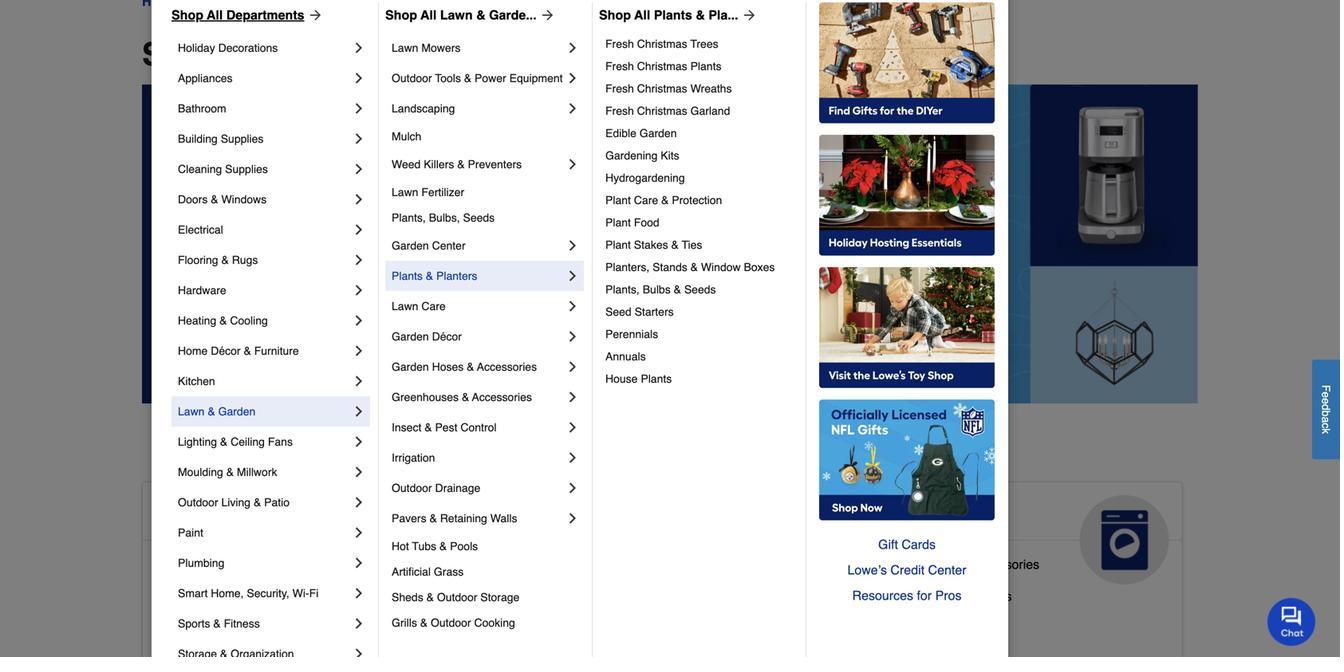 Task type: locate. For each thing, give the bounding box(es) containing it.
0 horizontal spatial center
[[432, 239, 466, 252]]

0 vertical spatial center
[[432, 239, 466, 252]]

& inside 'appliance parts & accessories' link
[[960, 557, 968, 572]]

0 horizontal spatial shop
[[172, 8, 204, 22]]

1 arrow right image from the left
[[305, 7, 324, 23]]

& left rugs
[[221, 254, 229, 267]]

plant inside 'link'
[[606, 216, 631, 229]]

weed killers & preventers
[[392, 158, 522, 171]]

1 vertical spatial accessories
[[472, 391, 532, 404]]

shop inside "shop all departments" link
[[172, 8, 204, 22]]

bathroom up smart home, security, wi-fi
[[220, 557, 276, 572]]

0 horizontal spatial plants,
[[392, 212, 426, 224]]

0 vertical spatial seeds
[[463, 212, 495, 224]]

outdoor up grills & outdoor cooking
[[437, 591, 478, 604]]

appliances down holiday
[[178, 72, 233, 85]]

& down hydrogardening
[[662, 194, 669, 207]]

plant for plant food
[[606, 216, 631, 229]]

2 fresh from the top
[[606, 60, 634, 73]]

lighting
[[178, 436, 217, 449]]

artificial grass link
[[392, 559, 581, 585]]

garden
[[640, 127, 677, 140], [392, 239, 429, 252], [392, 330, 429, 343], [392, 361, 429, 374], [218, 405, 256, 418]]

outdoor down irrigation
[[392, 482, 432, 495]]

garden hoses & accessories link
[[392, 352, 565, 382]]

1 fresh from the top
[[606, 38, 634, 50]]

0 horizontal spatial pet
[[511, 615, 530, 630]]

appliances
[[178, 72, 233, 85], [867, 502, 986, 528]]

smart home, security, wi-fi link
[[178, 579, 351, 609]]

visit the lowe's toy shop. image
[[820, 267, 995, 389]]

shop up fresh christmas trees
[[599, 8, 631, 22]]

3 plant from the top
[[606, 239, 631, 251]]

departments up holiday decorations link
[[226, 8, 305, 22]]

accessories inside 'appliance parts & accessories' link
[[972, 557, 1040, 572]]

accessible down smart
[[156, 621, 217, 636]]

houses,
[[570, 615, 617, 630]]

plant up planters,
[[606, 239, 631, 251]]

0 vertical spatial plant
[[606, 194, 631, 207]]

0 horizontal spatial appliances
[[178, 72, 233, 85]]

christmas inside 'fresh christmas plants' 'link'
[[637, 60, 688, 73]]

seeds down lawn fertilizer link
[[463, 212, 495, 224]]

fresh christmas plants
[[606, 60, 722, 73]]

all for departments
[[207, 8, 223, 22]]

0 horizontal spatial care
[[422, 300, 446, 313]]

& down the ties
[[691, 261, 698, 274]]

& down accessible bedroom link
[[213, 618, 221, 631]]

care for plant
[[634, 194, 659, 207]]

& right tubs
[[440, 540, 447, 553]]

3 christmas from the top
[[637, 82, 688, 95]]

accessible home
[[156, 502, 341, 528]]

2 vertical spatial accessories
[[972, 557, 1040, 572]]

plant up plant food
[[606, 194, 631, 207]]

lawn left mowers
[[392, 42, 419, 54]]

1 vertical spatial appliances
[[867, 502, 986, 528]]

0 vertical spatial furniture
[[254, 345, 299, 358]]

arrow right image for shop all departments
[[305, 7, 324, 23]]

décor
[[432, 330, 462, 343], [211, 345, 241, 358]]

appliances image
[[1080, 496, 1170, 585]]

center down 'bulbs,'
[[432, 239, 466, 252]]

all inside 'link'
[[635, 8, 651, 22]]

1 accessible from the top
[[156, 502, 272, 528]]

supplies up houses,
[[568, 583, 617, 598]]

& left patio
[[254, 496, 261, 509]]

enjoy savings year-round. no matter what you're shopping for, find what you need at a great price. image
[[142, 85, 1199, 404]]

outdoor for outdoor drainage
[[392, 482, 432, 495]]

shop all departments
[[172, 8, 305, 22]]

plants up fresh christmas trees
[[654, 8, 693, 22]]

& left cooling
[[220, 314, 227, 327]]

christmas inside fresh christmas garland link
[[637, 105, 688, 117]]

paint link
[[178, 518, 351, 548]]

christmas for wreaths
[[637, 82, 688, 95]]

chevron right image for lawn care
[[565, 298, 581, 314]]

& right the hoses
[[467, 361, 474, 374]]

& inside heating & cooling link
[[220, 314, 227, 327]]

shop up lawn mowers
[[385, 8, 417, 22]]

0 vertical spatial appliances link
[[178, 63, 351, 93]]

shop for shop all lawn & garde...
[[385, 8, 417, 22]]

décor inside home décor & furniture link
[[211, 345, 241, 358]]

beverage
[[867, 589, 922, 604]]

1 christmas from the top
[[637, 38, 688, 50]]

pools
[[450, 540, 478, 553]]

décor up the hoses
[[432, 330, 462, 343]]

chevron right image for lawn mowers
[[565, 40, 581, 56]]

furniture right houses,
[[633, 615, 684, 630]]

3 accessible from the top
[[156, 589, 217, 604]]

outdoor down moulding
[[178, 496, 218, 509]]

chevron right image for greenhouses & accessories
[[565, 389, 581, 405]]

fertilizer
[[422, 186, 465, 199]]

& inside weed killers & preventers link
[[458, 158, 465, 171]]

0 horizontal spatial décor
[[211, 345, 241, 358]]

2 shop from the left
[[385, 8, 417, 22]]

window
[[701, 261, 741, 274]]

chevron right image for plumbing
[[351, 555, 367, 571]]

grass
[[434, 566, 464, 579]]

all up holiday decorations
[[207, 8, 223, 22]]

& left millwork
[[226, 466, 234, 479]]

& right bulbs
[[674, 283, 682, 296]]

0 horizontal spatial arrow right image
[[305, 7, 324, 23]]

& inside doors & windows link
[[211, 193, 218, 206]]

grills
[[392, 617, 417, 630]]

& right tools
[[464, 72, 472, 85]]

christmas inside fresh christmas wreaths link
[[637, 82, 688, 95]]

shop up holiday
[[172, 8, 204, 22]]

arrow right image for shop all plants & pla...
[[739, 7, 758, 23]]

1 vertical spatial décor
[[211, 345, 241, 358]]

accessories up greenhouses & accessories link
[[477, 361, 537, 374]]

arrow right image up shop all departments
[[305, 7, 324, 23]]

entry
[[220, 621, 250, 636]]

1 vertical spatial bathroom
[[220, 557, 276, 572]]

supplies up windows
[[225, 163, 268, 176]]

0 vertical spatial décor
[[432, 330, 462, 343]]

beverage & wine chillers link
[[867, 586, 1012, 618]]

sports & fitness
[[178, 618, 260, 631]]

2 horizontal spatial care
[[634, 194, 659, 207]]

resources for pros link
[[820, 583, 995, 609]]

accessible up smart
[[156, 557, 217, 572]]

& left ceiling
[[220, 436, 228, 449]]

for
[[917, 589, 932, 603]]

2 vertical spatial supplies
[[568, 583, 617, 598]]

fresh inside 'link'
[[606, 60, 634, 73]]

1 horizontal spatial center
[[929, 563, 967, 578]]

shop all departments link
[[172, 6, 324, 25]]

chevron right image for irrigation
[[565, 450, 581, 466]]

1 horizontal spatial pet
[[614, 502, 649, 528]]

0 vertical spatial care
[[634, 194, 659, 207]]

animal & pet care
[[511, 502, 649, 553]]

landscaping
[[392, 102, 455, 115]]

lawn up garden décor at the bottom left of page
[[392, 300, 419, 313]]

& inside flooring & rugs "link"
[[221, 254, 229, 267]]

weed killers & preventers link
[[392, 149, 565, 180]]

center up pros
[[929, 563, 967, 578]]

lowe's credit center
[[848, 563, 967, 578]]

perennials link
[[606, 323, 795, 346]]

décor inside garden décor link
[[432, 330, 462, 343]]

1 vertical spatial home
[[279, 502, 341, 528]]

plants, for plants, bulbs, seeds
[[392, 212, 426, 224]]

christmas for trees
[[637, 38, 688, 50]]

arrow right image inside "shop all departments" link
[[305, 7, 324, 23]]

furniture up kitchen link
[[254, 345, 299, 358]]

garden down fresh christmas garland
[[640, 127, 677, 140]]

1 horizontal spatial plants,
[[606, 283, 640, 296]]

lawn down kitchen
[[178, 405, 205, 418]]

1 horizontal spatial arrow right image
[[739, 7, 758, 23]]

0 vertical spatial home
[[178, 345, 208, 358]]

accessible for accessible home
[[156, 502, 272, 528]]

holiday decorations
[[178, 42, 278, 54]]

outdoor tools & power equipment link
[[392, 63, 565, 93]]

bathroom
[[178, 102, 226, 115], [220, 557, 276, 572]]

1 horizontal spatial appliances link
[[854, 483, 1183, 585]]

1 vertical spatial departments
[[279, 36, 474, 73]]

0 vertical spatial accessories
[[477, 361, 537, 374]]

security,
[[247, 587, 290, 600]]

1 vertical spatial plants,
[[606, 283, 640, 296]]

officially licensed n f l gifts. shop now. image
[[820, 400, 995, 521]]

beverage & wine chillers
[[867, 589, 1012, 604]]

kits
[[661, 149, 680, 162]]

care up the 'food'
[[634, 194, 659, 207]]

lawn care link
[[392, 291, 565, 322]]

appliances up cards
[[867, 502, 986, 528]]

1 plant from the top
[[606, 194, 631, 207]]

4 christmas from the top
[[637, 105, 688, 117]]

doors & windows
[[178, 193, 267, 206]]

4 accessible from the top
[[156, 621, 217, 636]]

& right killers
[[458, 158, 465, 171]]

chevron right image
[[351, 40, 367, 56], [565, 70, 581, 86], [351, 101, 367, 117], [351, 131, 367, 147], [351, 161, 367, 177], [351, 252, 367, 268], [565, 268, 581, 284], [351, 283, 367, 298], [565, 298, 581, 314], [351, 313, 367, 329], [565, 329, 581, 345], [351, 343, 367, 359], [565, 359, 581, 375], [351, 374, 367, 389], [565, 389, 581, 405], [351, 404, 367, 420], [351, 434, 367, 450], [565, 450, 581, 466], [351, 465, 367, 480], [565, 480, 581, 496], [565, 511, 581, 527], [351, 525, 367, 541], [351, 586, 367, 602], [351, 616, 367, 632]]

chevron right image for garden décor
[[565, 329, 581, 345]]

0 horizontal spatial appliances link
[[178, 63, 351, 93]]

appliances link down decorations
[[178, 63, 351, 93]]

bedroom
[[220, 589, 272, 604]]

chevron right image
[[565, 40, 581, 56], [351, 70, 367, 86], [565, 101, 581, 117], [565, 156, 581, 172], [351, 192, 367, 208], [351, 222, 367, 238], [565, 238, 581, 254], [565, 420, 581, 436], [351, 495, 367, 511], [351, 555, 367, 571], [351, 646, 367, 658]]

arrow right image
[[305, 7, 324, 23], [739, 7, 758, 23]]

livestock supplies link
[[511, 579, 617, 611]]

& right sheds
[[427, 591, 434, 604]]

christmas down fresh christmas wreaths
[[637, 105, 688, 117]]

& right grills
[[420, 617, 428, 630]]

0 vertical spatial bathroom
[[178, 102, 226, 115]]

garden center
[[392, 239, 466, 252]]

garden hoses & accessories
[[392, 361, 537, 374]]

departments for shop all departments
[[279, 36, 474, 73]]

accessible bathroom
[[156, 557, 276, 572]]

patio
[[264, 496, 290, 509]]

2 arrow right image from the left
[[739, 7, 758, 23]]

& inside animal & pet care
[[592, 502, 608, 528]]

decorations
[[218, 42, 278, 54]]

& right doors
[[211, 193, 218, 206]]

1 horizontal spatial furniture
[[633, 615, 684, 630]]

& left the ties
[[672, 239, 679, 251]]

garden up plants & planters
[[392, 239, 429, 252]]

hot tubs & pools
[[392, 540, 478, 553]]

plants, up the seed on the left of the page
[[606, 283, 640, 296]]

& right houses,
[[621, 615, 629, 630]]

1 vertical spatial furniture
[[633, 615, 684, 630]]

0 vertical spatial pet
[[614, 502, 649, 528]]

plant food
[[606, 216, 660, 229]]

accessories inside garden hoses & accessories link
[[477, 361, 537, 374]]

lawn down weed
[[392, 186, 419, 199]]

appliances link up the chillers
[[854, 483, 1183, 585]]

parts
[[927, 557, 956, 572]]

0 horizontal spatial seeds
[[463, 212, 495, 224]]

1 shop from the left
[[172, 8, 204, 22]]

equipment
[[510, 72, 563, 85]]

building
[[178, 132, 218, 145]]

plants, down lawn fertilizer
[[392, 212, 426, 224]]

1 vertical spatial center
[[929, 563, 967, 578]]

3 fresh from the top
[[606, 82, 634, 95]]

outdoor living & patio
[[178, 496, 290, 509]]

shop all lawn & garde...
[[385, 8, 537, 22]]

1 vertical spatial care
[[422, 300, 446, 313]]

shop for shop all plants & pla...
[[599, 8, 631, 22]]

& inside plant stakes & ties link
[[672, 239, 679, 251]]

grills & outdoor cooking link
[[392, 611, 581, 636]]

& inside greenhouses & accessories link
[[462, 391, 470, 404]]

hot
[[392, 540, 409, 553]]

chevron right image for outdoor tools & power equipment
[[565, 70, 581, 86]]

wine
[[937, 589, 966, 604]]

& right 'parts' at the right bottom
[[960, 557, 968, 572]]

f e e d b a c k
[[1321, 385, 1333, 434]]

care down walls
[[511, 528, 561, 553]]

irrigation link
[[392, 443, 565, 473]]

cooking
[[474, 617, 515, 630]]

shop inside shop all plants & pla... 'link'
[[599, 8, 631, 22]]

outdoor for outdoor living & patio
[[178, 496, 218, 509]]

0 vertical spatial plants,
[[392, 212, 426, 224]]

planters
[[437, 270, 478, 283]]

accessible for accessible bedroom
[[156, 589, 217, 604]]

ceiling
[[231, 436, 265, 449]]

chevron right image for kitchen
[[351, 374, 367, 389]]

& inside shop all plants & pla... 'link'
[[696, 8, 705, 22]]

& right 'entry'
[[254, 621, 262, 636]]

supplies for building supplies
[[221, 132, 264, 145]]

home décor & furniture
[[178, 345, 299, 358]]

& left 'garde...' on the top of page
[[477, 8, 486, 22]]

& right animal
[[592, 502, 608, 528]]

& inside pet beds, houses, & furniture link
[[621, 615, 629, 630]]

1 e from the top
[[1321, 392, 1333, 398]]

chevron right image for bathroom
[[351, 101, 367, 117]]

1 horizontal spatial shop
[[385, 8, 417, 22]]

accessories up the chillers
[[972, 557, 1040, 572]]

rugs
[[232, 254, 258, 267]]

christmas down fresh christmas trees
[[637, 60, 688, 73]]

chevron right image for outdoor drainage
[[565, 480, 581, 496]]

cooling
[[230, 314, 268, 327]]

chevron right image for moulding & millwork
[[351, 465, 367, 480]]

& left pest
[[425, 421, 432, 434]]

departments up landscaping
[[279, 36, 474, 73]]

plant left the 'food'
[[606, 216, 631, 229]]

accessible home image
[[369, 496, 459, 585]]

e up d
[[1321, 392, 1333, 398]]

1 horizontal spatial décor
[[432, 330, 462, 343]]

christmas inside fresh christmas trees link
[[637, 38, 688, 50]]

supplies
[[221, 132, 264, 145], [225, 163, 268, 176], [568, 583, 617, 598]]

plants down trees at the top
[[691, 60, 722, 73]]

arrow right image inside shop all plants & pla... 'link'
[[739, 7, 758, 23]]

arrow right image
[[537, 7, 556, 23]]

0 vertical spatial supplies
[[221, 132, 264, 145]]

accessories up control
[[472, 391, 532, 404]]

e
[[1321, 392, 1333, 398], [1321, 398, 1333, 404]]

pla...
[[709, 8, 739, 22]]

fresh christmas garland link
[[606, 100, 795, 122]]

accessible down moulding
[[156, 502, 272, 528]]

& inside outdoor living & patio link
[[254, 496, 261, 509]]

& inside planters, stands & window boxes link
[[691, 261, 698, 274]]

chevron right image for holiday decorations
[[351, 40, 367, 56]]

2 accessible from the top
[[156, 557, 217, 572]]

center
[[432, 239, 466, 252], [929, 563, 967, 578]]

garden down the 'lawn care'
[[392, 330, 429, 343]]

1 horizontal spatial care
[[511, 528, 561, 553]]

all up fresh christmas trees
[[635, 8, 651, 22]]

outdoor down the sheds & outdoor storage
[[431, 617, 471, 630]]

2 plant from the top
[[606, 216, 631, 229]]

1 vertical spatial plant
[[606, 216, 631, 229]]

gift cards link
[[820, 532, 995, 558]]

0 horizontal spatial furniture
[[254, 345, 299, 358]]

& left pros
[[925, 589, 934, 604]]

outdoor up landscaping
[[392, 72, 432, 85]]

2 horizontal spatial shop
[[599, 8, 631, 22]]

& right pavers
[[430, 512, 437, 525]]

shop inside shop all lawn & garde... link
[[385, 8, 417, 22]]

smart home, security, wi-fi
[[178, 587, 319, 600]]

supplies up cleaning supplies
[[221, 132, 264, 145]]

chevron right image for appliances
[[351, 70, 367, 86]]

e up b
[[1321, 398, 1333, 404]]

departments for shop all departments
[[226, 8, 305, 22]]

& inside plants, bulbs & seeds link
[[674, 283, 682, 296]]

cleaning supplies
[[178, 163, 268, 176]]

& inside sheds & outdoor storage link
[[427, 591, 434, 604]]

& inside insect & pest control link
[[425, 421, 432, 434]]

3 shop from the left
[[599, 8, 631, 22]]

accessible bedroom
[[156, 589, 272, 604]]

heating
[[178, 314, 216, 327]]

seeds down planters, stands & window boxes link
[[685, 283, 716, 296]]

& left pla... at top right
[[696, 8, 705, 22]]

0 vertical spatial appliances
[[178, 72, 233, 85]]

& down cooling
[[244, 345, 251, 358]]

care down plants & planters
[[422, 300, 446, 313]]

& left planters
[[426, 270, 433, 283]]

chevron right image for lawn & garden
[[351, 404, 367, 420]]

christmas down fresh christmas plants
[[637, 82, 688, 95]]

0 vertical spatial departments
[[226, 8, 305, 22]]

chevron right image for outdoor living & patio
[[351, 495, 367, 511]]

1 vertical spatial appliances link
[[854, 483, 1183, 585]]

chevron right image for garden center
[[565, 238, 581, 254]]

all up lawn mowers
[[421, 8, 437, 22]]

4 fresh from the top
[[606, 105, 634, 117]]

chevron right image for cleaning supplies
[[351, 161, 367, 177]]

2 vertical spatial care
[[511, 528, 561, 553]]

& inside accessible entry & home link
[[254, 621, 262, 636]]

chillers
[[970, 589, 1012, 604]]

chevron right image for flooring & rugs
[[351, 252, 367, 268]]

sports
[[178, 618, 210, 631]]

2 vertical spatial plant
[[606, 239, 631, 251]]

seed starters link
[[606, 301, 795, 323]]

chevron right image for lighting & ceiling fans
[[351, 434, 367, 450]]

1 vertical spatial supplies
[[225, 163, 268, 176]]

& down the garden hoses & accessories
[[462, 391, 470, 404]]

& up lighting
[[208, 405, 215, 418]]

2 christmas from the top
[[637, 60, 688, 73]]

accessible up sports
[[156, 589, 217, 604]]

garden up greenhouses
[[392, 361, 429, 374]]

boxes
[[744, 261, 775, 274]]

& inside beverage & wine chillers link
[[925, 589, 934, 604]]

arrow right image up fresh christmas trees link
[[739, 7, 758, 23]]

christmas up fresh christmas plants
[[637, 38, 688, 50]]

1 vertical spatial seeds
[[685, 283, 716, 296]]

bathroom up the building
[[178, 102, 226, 115]]

décor down the heating & cooling
[[211, 345, 241, 358]]



Task type: describe. For each thing, give the bounding box(es) containing it.
supplies for cleaning supplies
[[225, 163, 268, 176]]

& inside home décor & furniture link
[[244, 345, 251, 358]]

starters
[[635, 306, 674, 318]]

chevron right image for sports & fitness
[[351, 616, 367, 632]]

chevron right image for plants & planters
[[565, 268, 581, 284]]

fresh christmas wreaths
[[606, 82, 732, 95]]

edible garden
[[606, 127, 677, 140]]

& inside shop all lawn & garde... link
[[477, 8, 486, 22]]

plants right house
[[641, 373, 672, 385]]

lawn for lawn & garden
[[178, 405, 205, 418]]

lawn mowers
[[392, 42, 461, 54]]

& inside the lighting & ceiling fans link
[[220, 436, 228, 449]]

& inside garden hoses & accessories link
[[467, 361, 474, 374]]

animal & pet care link
[[498, 483, 827, 585]]

& inside plants & planters link
[[426, 270, 433, 283]]

fresh for fresh christmas plants
[[606, 60, 634, 73]]

plant care & protection
[[606, 194, 723, 207]]

chevron right image for heating & cooling
[[351, 313, 367, 329]]

edible
[[606, 127, 637, 140]]

f e e d b a c k button
[[1313, 360, 1341, 460]]

kitchen
[[178, 375, 215, 388]]

insect
[[392, 421, 422, 434]]

lawn & garden link
[[178, 397, 351, 427]]

plants inside 'link'
[[691, 60, 722, 73]]

lighting & ceiling fans
[[178, 436, 293, 449]]

holiday decorations link
[[178, 33, 351, 63]]

landscaping link
[[392, 93, 565, 124]]

sheds & outdoor storage link
[[392, 585, 581, 611]]

retaining
[[440, 512, 488, 525]]

walls
[[491, 512, 518, 525]]

hardware
[[178, 284, 226, 297]]

greenhouses & accessories link
[[392, 382, 565, 413]]

all down "shop all departments" link
[[230, 36, 270, 73]]

garden for garden hoses & accessories
[[392, 361, 429, 374]]

fi
[[309, 587, 319, 600]]

grills & outdoor cooking
[[392, 617, 515, 630]]

plants, for plants, bulbs & seeds
[[606, 283, 640, 296]]

fresh christmas garland
[[606, 105, 731, 117]]

chevron right image for building supplies
[[351, 131, 367, 147]]

plant food link
[[606, 212, 795, 234]]

care for lawn
[[422, 300, 446, 313]]

accessible for accessible bathroom
[[156, 557, 217, 572]]

lawn up mowers
[[440, 8, 473, 22]]

lawn for lawn care
[[392, 300, 419, 313]]

décor for lawn
[[432, 330, 462, 343]]

artificial grass
[[392, 566, 464, 579]]

christmas for garland
[[637, 105, 688, 117]]

livestock
[[511, 583, 564, 598]]

& inside hot tubs & pools link
[[440, 540, 447, 553]]

& inside outdoor tools & power equipment link
[[464, 72, 472, 85]]

care inside animal & pet care
[[511, 528, 561, 553]]

hydrogardening
[[606, 172, 685, 184]]

stakes
[[634, 239, 669, 251]]

fitness
[[224, 618, 260, 631]]

plants, bulbs, seeds link
[[392, 205, 581, 231]]

garden up lighting & ceiling fans
[[218, 405, 256, 418]]

accessible home link
[[143, 483, 471, 585]]

accessories inside greenhouses & accessories link
[[472, 391, 532, 404]]

greenhouses
[[392, 391, 459, 404]]

shop all plants & pla...
[[599, 8, 739, 22]]

paint
[[178, 527, 203, 540]]

outdoor for outdoor tools & power equipment
[[392, 72, 432, 85]]

planters, stands & window boxes link
[[606, 256, 795, 279]]

chevron right image for landscaping
[[565, 101, 581, 117]]

wi-
[[293, 587, 309, 600]]

& inside moulding & millwork link
[[226, 466, 234, 479]]

all for lawn
[[421, 8, 437, 22]]

lawn mowers link
[[392, 33, 565, 63]]

& inside the grills & outdoor cooking link
[[420, 617, 428, 630]]

seed
[[606, 306, 632, 318]]

drainage
[[435, 482, 481, 495]]

moulding & millwork link
[[178, 457, 351, 488]]

pet inside animal & pet care
[[614, 502, 649, 528]]

gardening
[[606, 149, 658, 162]]

lawn fertilizer link
[[392, 180, 581, 205]]

& inside plant care & protection link
[[662, 194, 669, 207]]

garden for garden décor
[[392, 330, 429, 343]]

chevron right image for doors & windows
[[351, 192, 367, 208]]

& inside lawn & garden link
[[208, 405, 215, 418]]

windows
[[221, 193, 267, 206]]

outdoor drainage link
[[392, 473, 565, 504]]

fans
[[268, 436, 293, 449]]

cleaning
[[178, 163, 222, 176]]

pet beds, houses, & furniture
[[511, 615, 684, 630]]

greenhouses & accessories
[[392, 391, 532, 404]]

center inside garden center link
[[432, 239, 466, 252]]

house
[[606, 373, 638, 385]]

chevron right image for paint
[[351, 525, 367, 541]]

garden for garden center
[[392, 239, 429, 252]]

pavers
[[392, 512, 427, 525]]

electrical
[[178, 223, 223, 236]]

moulding & millwork
[[178, 466, 277, 479]]

heating & cooling
[[178, 314, 268, 327]]

k
[[1321, 429, 1333, 434]]

fresh for fresh christmas wreaths
[[606, 82, 634, 95]]

animal & pet care image
[[725, 496, 814, 585]]

house plants link
[[606, 368, 795, 390]]

storage
[[481, 591, 520, 604]]

millwork
[[237, 466, 277, 479]]

accessories for garden hoses & accessories
[[477, 361, 537, 374]]

living
[[221, 496, 251, 509]]

c
[[1321, 423, 1333, 429]]

chevron right image for smart home, security, wi-fi
[[351, 586, 367, 602]]

appliance parts & accessories
[[867, 557, 1040, 572]]

supplies for livestock supplies
[[568, 583, 617, 598]]

center inside the lowe's credit center link
[[929, 563, 967, 578]]

chevron right image for weed killers & preventers
[[565, 156, 581, 172]]

christmas for plants
[[637, 60, 688, 73]]

holiday hosting essentials. image
[[820, 135, 995, 256]]

2 vertical spatial home
[[266, 621, 300, 636]]

accessories for appliance parts & accessories
[[972, 557, 1040, 572]]

sheds
[[392, 591, 424, 604]]

all for plants
[[635, 8, 651, 22]]

pros
[[936, 589, 962, 603]]

chevron right image for insect & pest control
[[565, 420, 581, 436]]

flooring & rugs link
[[178, 245, 351, 275]]

bathroom link
[[178, 93, 351, 124]]

mulch link
[[392, 124, 581, 149]]

wreaths
[[691, 82, 732, 95]]

doors & windows link
[[178, 184, 351, 215]]

1 horizontal spatial appliances
[[867, 502, 986, 528]]

animal
[[511, 502, 586, 528]]

plants inside 'link'
[[654, 8, 693, 22]]

lawn for lawn fertilizer
[[392, 186, 419, 199]]

hardware link
[[178, 275, 351, 306]]

2 e from the top
[[1321, 398, 1333, 404]]

plants up the 'lawn care'
[[392, 270, 423, 283]]

electrical link
[[178, 215, 351, 245]]

plant care & protection link
[[606, 189, 795, 212]]

appliance parts & accessories link
[[867, 554, 1040, 586]]

décor for departments
[[211, 345, 241, 358]]

shop all lawn & garde... link
[[385, 6, 556, 25]]

chevron right image for pavers & retaining walls
[[565, 511, 581, 527]]

pavers & retaining walls
[[392, 512, 518, 525]]

plant for plant care & protection
[[606, 194, 631, 207]]

plumbing link
[[178, 548, 351, 579]]

d
[[1321, 404, 1333, 411]]

chevron right image for hardware
[[351, 283, 367, 298]]

chevron right image for electrical
[[351, 222, 367, 238]]

irrigation
[[392, 452, 435, 465]]

1 horizontal spatial seeds
[[685, 283, 716, 296]]

fresh for fresh christmas garland
[[606, 105, 634, 117]]

b
[[1321, 411, 1333, 417]]

garden center link
[[392, 231, 565, 261]]

lawn for lawn mowers
[[392, 42, 419, 54]]

lawn & garden
[[178, 405, 256, 418]]

chat invite button image
[[1268, 598, 1317, 647]]

chevron right image for garden hoses & accessories
[[565, 359, 581, 375]]

plant stakes & ties link
[[606, 234, 795, 256]]

shop for shop all departments
[[172, 8, 204, 22]]

1 vertical spatial pet
[[511, 615, 530, 630]]

gift
[[879, 538, 899, 552]]

home décor & furniture link
[[178, 336, 351, 366]]

& inside sports & fitness link
[[213, 618, 221, 631]]

& inside pavers & retaining walls link
[[430, 512, 437, 525]]

accessible for accessible entry & home
[[156, 621, 217, 636]]

plant for plant stakes & ties
[[606, 239, 631, 251]]

fresh for fresh christmas trees
[[606, 38, 634, 50]]

weed
[[392, 158, 421, 171]]

find gifts for the diyer. image
[[820, 2, 995, 124]]

chevron right image for home décor & furniture
[[351, 343, 367, 359]]



Task type: vqa. For each thing, say whether or not it's contained in the screenshot.
In in Holiday Living 100-Count 20.62-ft White Incandescent Plug- In Christmas String Lights
no



